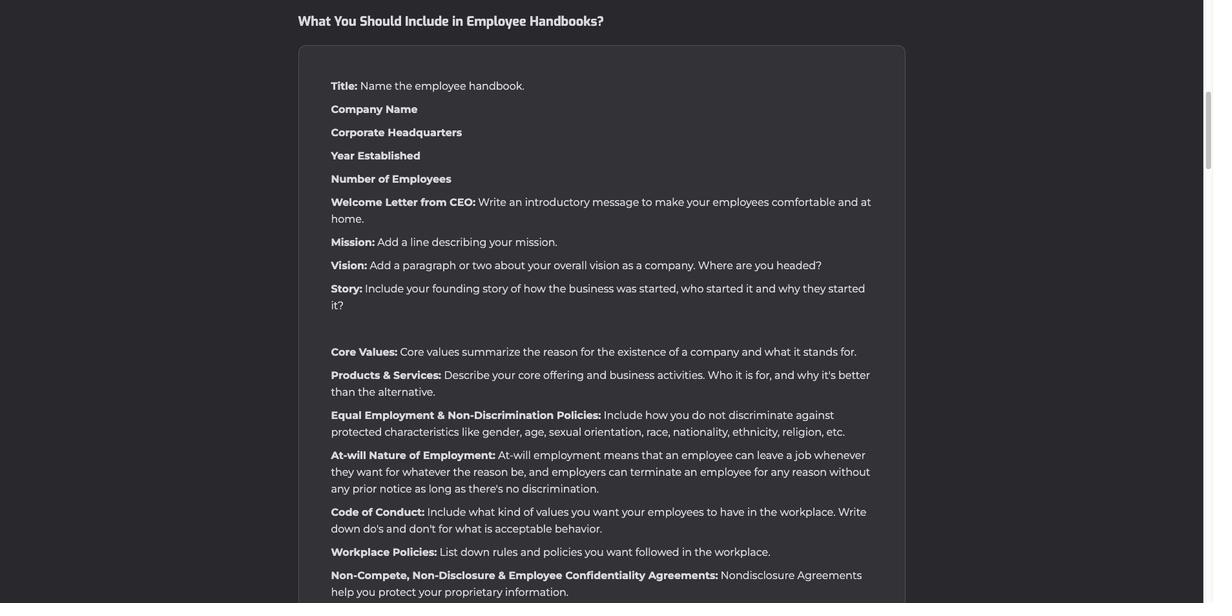 Task type: locate. For each thing, give the bounding box(es) containing it.
it
[[746, 283, 753, 295], [794, 347, 801, 359], [736, 370, 742, 382]]

at-
[[331, 450, 347, 462], [498, 450, 514, 462]]

non- up help
[[331, 570, 357, 582]]

started,
[[639, 283, 679, 295]]

do
[[692, 410, 706, 422]]

your inside include your founding story of how the business was started, who started it and why they started it?
[[407, 283, 430, 295]]

reason up offering
[[543, 347, 578, 359]]

0 vertical spatial down
[[331, 524, 360, 536]]

describe
[[444, 370, 490, 382]]

how up race,
[[645, 410, 668, 422]]

0 horizontal spatial can
[[609, 467, 628, 479]]

0 vertical spatial is
[[745, 370, 753, 382]]

employees left comfortable
[[713, 197, 769, 209]]

1 vertical spatial &
[[437, 410, 445, 422]]

0 horizontal spatial how
[[524, 283, 546, 295]]

0 vertical spatial add
[[377, 237, 399, 249]]

why down headed?
[[779, 283, 800, 295]]

1 horizontal spatial to
[[707, 507, 717, 519]]

paragraph
[[403, 260, 456, 272]]

your down mission.
[[528, 260, 551, 272]]

down down the code at the bottom of the page
[[331, 524, 360, 536]]

you inside include what kind of values you want your employees to have in the workplace. write down do's and don't for what is acceptable behavior.
[[572, 507, 590, 519]]

1 vertical spatial down
[[461, 547, 490, 559]]

for down leave
[[754, 467, 768, 479]]

reason down job
[[792, 467, 827, 479]]

1 vertical spatial they
[[331, 467, 354, 479]]

1 vertical spatial can
[[609, 467, 628, 479]]

of inside include what kind of values you want your employees to have in the workplace. write down do's and don't for what is acceptable behavior.
[[524, 507, 534, 519]]

0 horizontal spatial reason
[[473, 467, 508, 479]]

&
[[383, 370, 391, 382], [437, 410, 445, 422], [498, 570, 506, 582]]

your up about
[[489, 237, 512, 249]]

you right help
[[357, 587, 376, 599]]

include for protected
[[604, 410, 643, 422]]

& down rules
[[498, 570, 506, 582]]

2 vertical spatial an
[[684, 467, 698, 479]]

the
[[395, 80, 412, 93], [549, 283, 566, 295], [523, 347, 541, 359], [597, 347, 615, 359], [358, 387, 376, 399], [453, 467, 471, 479], [760, 507, 777, 519], [695, 547, 712, 559]]

0 horizontal spatial it
[[736, 370, 742, 382]]

want up confidentiality at the bottom of page
[[607, 547, 633, 559]]

1 horizontal spatial &
[[437, 410, 445, 422]]

number of employees
[[331, 173, 451, 186]]

2 core from the left
[[400, 347, 424, 359]]

1 vertical spatial policies:
[[393, 547, 437, 559]]

1 horizontal spatial can
[[736, 450, 754, 462]]

2 vertical spatial &
[[498, 570, 506, 582]]

the inside describe your core offering and business activities. who it is for, and why it's better than the alternative.
[[358, 387, 376, 399]]

the up agreements:
[[695, 547, 712, 559]]

in inside include what kind of values you want your employees to have in the workplace. write down do's and don't for what is acceptable behavior.
[[747, 507, 757, 519]]

what down there's
[[469, 507, 495, 519]]

it left stands
[[794, 347, 801, 359]]

workplace. down job
[[780, 507, 836, 519]]

0 horizontal spatial employees
[[648, 507, 704, 519]]

your down the "paragraph"
[[407, 283, 430, 295]]

1 vertical spatial write
[[838, 507, 867, 519]]

your right make
[[687, 197, 710, 209]]

0 vertical spatial policies:
[[557, 410, 601, 422]]

0 vertical spatial how
[[524, 283, 546, 295]]

employee
[[415, 80, 466, 93], [682, 450, 733, 462], [700, 467, 751, 479]]

0 horizontal spatial &
[[383, 370, 391, 382]]

include inside include your founding story of how the business was started, who started it and why they started it?
[[365, 283, 404, 295]]

a left job
[[786, 450, 793, 462]]

write inside write an introductory message to make your employees comfortable and at home.
[[478, 197, 506, 209]]

gender,
[[482, 427, 522, 439]]

0 vertical spatial want
[[357, 467, 383, 479]]

name for title:
[[360, 80, 392, 93]]

0 vertical spatial they
[[803, 283, 826, 295]]

include down 'long'
[[427, 507, 466, 519]]

the down the employment:
[[453, 467, 471, 479]]

1 horizontal spatial employees
[[713, 197, 769, 209]]

0 vertical spatial employee
[[467, 13, 526, 31]]

1 vertical spatial any
[[331, 483, 350, 496]]

core up "products"
[[331, 347, 356, 359]]

started down where
[[707, 283, 743, 295]]

a inside at-will employment means that an employee can leave a job whenever they want for whatever the reason be, and employers can terminate an employee for any reason without any prior notice as long as there's no discrimination.
[[786, 450, 793, 462]]

they down headed?
[[803, 283, 826, 295]]

any
[[771, 467, 790, 479], [331, 483, 350, 496]]

0 horizontal spatial at-
[[331, 450, 347, 462]]

employee for &
[[509, 570, 562, 582]]

and inside write an introductory message to make your employees comfortable and at home.
[[838, 197, 858, 209]]

0 horizontal spatial any
[[331, 483, 350, 496]]

0 horizontal spatial non-
[[331, 570, 357, 582]]

1 horizontal spatial is
[[745, 370, 753, 382]]

can down means
[[609, 467, 628, 479]]

1 vertical spatial employee
[[509, 570, 562, 582]]

& down values: at the left bottom
[[383, 370, 391, 382]]

0 vertical spatial in
[[452, 13, 463, 31]]

1 horizontal spatial policies:
[[557, 410, 601, 422]]

conduct:
[[376, 507, 425, 519]]

non- up like
[[448, 410, 474, 422]]

0 vertical spatial it
[[746, 283, 753, 295]]

0 vertical spatial to
[[642, 197, 652, 209]]

company
[[331, 104, 383, 116]]

to left make
[[642, 197, 652, 209]]

employee down "nationality,"
[[682, 450, 733, 462]]

and
[[838, 197, 858, 209], [756, 283, 776, 295], [742, 347, 762, 359], [587, 370, 607, 382], [775, 370, 795, 382], [529, 467, 549, 479], [386, 524, 406, 536], [521, 547, 541, 559]]

include inside include how you do not discriminate against protected characteristics like gender, age, sexual orientation, race, nationality, ethnicity, religion, etc.
[[604, 410, 643, 422]]

0 vertical spatial any
[[771, 467, 790, 479]]

it?
[[331, 300, 344, 312]]

the down "products"
[[358, 387, 376, 399]]

want up behavior.
[[593, 507, 619, 519]]

mission: add a line describing your mission.
[[331, 237, 557, 249]]

add right vision:
[[370, 260, 391, 272]]

reason up there's
[[473, 467, 508, 479]]

1 vertical spatial workplace.
[[715, 547, 770, 559]]

policies: up "sexual"
[[557, 410, 601, 422]]

nationality,
[[673, 427, 730, 439]]

will down protected on the bottom left of the page
[[347, 450, 366, 462]]

handbooks?
[[530, 13, 604, 31]]

disclosure
[[439, 570, 495, 582]]

0 horizontal spatial started
[[707, 283, 743, 295]]

your inside write an introductory message to make your employees comfortable and at home.
[[687, 197, 710, 209]]

1 vertical spatial to
[[707, 507, 717, 519]]

mission:
[[331, 237, 375, 249]]

you left 'do'
[[671, 410, 689, 422]]

0 vertical spatial values
[[427, 347, 459, 359]]

name up company name
[[360, 80, 392, 93]]

employees inside include what kind of values you want your employees to have in the workplace. write down do's and don't for what is acceptable behavior.
[[648, 507, 704, 519]]

2 horizontal spatial non-
[[448, 410, 474, 422]]

2 horizontal spatial &
[[498, 570, 506, 582]]

that
[[642, 450, 663, 462]]

2 vertical spatial employee
[[700, 467, 751, 479]]

want
[[357, 467, 383, 479], [593, 507, 619, 519], [607, 547, 633, 559]]

write right ceo:
[[478, 197, 506, 209]]

your inside include what kind of values you want your employees to have in the workplace. write down do's and don't for what is acceptable behavior.
[[622, 507, 645, 519]]

0 horizontal spatial workplace.
[[715, 547, 770, 559]]

message
[[592, 197, 639, 209]]

2 horizontal spatial in
[[747, 507, 757, 519]]

0 vertical spatial an
[[509, 197, 522, 209]]

as right 'long'
[[455, 483, 466, 496]]

down inside include what kind of values you want your employees to have in the workplace. write down do's and don't for what is acceptable behavior.
[[331, 524, 360, 536]]

add for vision:
[[370, 260, 391, 272]]

what up for,
[[765, 347, 791, 359]]

a
[[402, 237, 408, 249], [394, 260, 400, 272], [636, 260, 642, 272], [682, 347, 688, 359], [786, 450, 793, 462]]

year established
[[331, 150, 421, 162]]

0 horizontal spatial is
[[485, 524, 492, 536]]

down up disclosure
[[461, 547, 490, 559]]

0 vertical spatial &
[[383, 370, 391, 382]]

why
[[779, 283, 800, 295], [797, 370, 819, 382]]

letter
[[385, 197, 418, 209]]

2 vertical spatial it
[[736, 370, 742, 382]]

will
[[347, 450, 366, 462], [514, 450, 531, 462]]

1 at- from the left
[[331, 450, 347, 462]]

of up acceptable
[[524, 507, 534, 519]]

better
[[839, 370, 870, 382]]

0 horizontal spatial down
[[331, 524, 360, 536]]

1 vertical spatial why
[[797, 370, 819, 382]]

the down overall
[[549, 283, 566, 295]]

include inside include what kind of values you want your employees to have in the workplace. write down do's and don't for what is acceptable behavior.
[[427, 507, 466, 519]]

0 horizontal spatial policies:
[[393, 547, 437, 559]]

or
[[459, 260, 470, 272]]

1 horizontal spatial non-
[[413, 570, 439, 582]]

0 horizontal spatial they
[[331, 467, 354, 479]]

nondisclosure agreements help you protect your proprietary information.
[[331, 570, 862, 599]]

as right the vision
[[622, 260, 633, 272]]

the up core
[[523, 347, 541, 359]]

0 horizontal spatial will
[[347, 450, 366, 462]]

1 will from the left
[[347, 450, 366, 462]]

your down terminate
[[622, 507, 645, 519]]

at- down protected on the bottom left of the page
[[331, 450, 347, 462]]

workplace. inside include what kind of values you want your employees to have in the workplace. write down do's and don't for what is acceptable behavior.
[[780, 507, 836, 519]]

year
[[331, 150, 355, 162]]

is
[[745, 370, 753, 382], [485, 524, 492, 536]]

whatever
[[402, 467, 451, 479]]

not
[[708, 410, 726, 422]]

kind
[[498, 507, 521, 519]]

alternative.
[[378, 387, 435, 399]]

code
[[331, 507, 359, 519]]

1 vertical spatial values
[[536, 507, 569, 519]]

workplace. up nondisclosure
[[715, 547, 770, 559]]

1 horizontal spatial how
[[645, 410, 668, 422]]

business down the existence
[[609, 370, 655, 382]]

company
[[690, 347, 739, 359]]

2 started from the left
[[829, 283, 865, 295]]

policies:
[[557, 410, 601, 422], [393, 547, 437, 559]]

employee up have
[[700, 467, 751, 479]]

0 vertical spatial business
[[569, 283, 614, 295]]

1 horizontal spatial will
[[514, 450, 531, 462]]

of inside include your founding story of how the business was started, who started it and why they started it?
[[511, 283, 521, 295]]

0 horizontal spatial as
[[415, 483, 426, 496]]

they up prior
[[331, 467, 354, 479]]

they inside at-will employment means that an employee can leave a job whenever they want for whatever the reason be, and employers can terminate an employee for any reason without any prior notice as long as there's no discrimination.
[[331, 467, 354, 479]]

how
[[524, 283, 546, 295], [645, 410, 668, 422]]

1 vertical spatial business
[[609, 370, 655, 382]]

who
[[681, 283, 704, 295]]

it inside include your founding story of how the business was started, who started it and why they started it?
[[746, 283, 753, 295]]

how down about
[[524, 283, 546, 295]]

2 horizontal spatial reason
[[792, 467, 827, 479]]

started
[[707, 283, 743, 295], [829, 283, 865, 295]]

2 will from the left
[[514, 450, 531, 462]]

the right have
[[760, 507, 777, 519]]

a left the "paragraph"
[[394, 260, 400, 272]]

how inside include how you do not discriminate against protected characteristics like gender, age, sexual orientation, race, nationality, ethnicity, religion, etc.
[[645, 410, 668, 422]]

will inside at-will employment means that an employee can leave a job whenever they want for whatever the reason be, and employers can terminate an employee for any reason without any prior notice as long as there's no discrimination.
[[514, 450, 531, 462]]

list
[[440, 547, 458, 559]]

non-
[[448, 410, 474, 422], [331, 570, 357, 582], [413, 570, 439, 582]]

0 vertical spatial write
[[478, 197, 506, 209]]

business down the vision
[[569, 283, 614, 295]]

values down discrimination.
[[536, 507, 569, 519]]

1 horizontal spatial workplace.
[[780, 507, 836, 519]]

1 vertical spatial how
[[645, 410, 668, 422]]

discrimination
[[474, 410, 554, 422]]

age,
[[525, 427, 546, 439]]

at- for employment
[[498, 450, 514, 462]]

at- up the be,
[[498, 450, 514, 462]]

business inside include your founding story of how the business was started, who started it and why they started it?
[[569, 283, 614, 295]]

summarize
[[462, 347, 520, 359]]

include up orientation,
[[604, 410, 643, 422]]

to left have
[[707, 507, 717, 519]]

can left leave
[[736, 450, 754, 462]]

your left core
[[492, 370, 515, 382]]

any down leave
[[771, 467, 790, 479]]

want up prior
[[357, 467, 383, 479]]

describe your core offering and business activities. who it is for, and why it's better than the alternative.
[[331, 370, 870, 399]]

2 horizontal spatial it
[[794, 347, 801, 359]]

any up the code at the bottom of the page
[[331, 483, 350, 496]]

1 horizontal spatial write
[[838, 507, 867, 519]]

0 vertical spatial can
[[736, 450, 754, 462]]

1 horizontal spatial reason
[[543, 347, 578, 359]]

core up services:
[[400, 347, 424, 359]]

2 at- from the left
[[498, 450, 514, 462]]

will up the be,
[[514, 450, 531, 462]]

write down without
[[838, 507, 867, 519]]

write
[[478, 197, 506, 209], [838, 507, 867, 519]]

1 vertical spatial employees
[[648, 507, 704, 519]]

values
[[427, 347, 459, 359], [536, 507, 569, 519]]

include your founding story of how the business was started, who started it and why they started it?
[[331, 283, 865, 312]]

you up behavior.
[[572, 507, 590, 519]]

your
[[687, 197, 710, 209], [489, 237, 512, 249], [528, 260, 551, 272], [407, 283, 430, 295], [492, 370, 515, 382], [622, 507, 645, 519], [419, 587, 442, 599]]

1 vertical spatial is
[[485, 524, 492, 536]]

in
[[452, 13, 463, 31], [747, 507, 757, 519], [682, 547, 692, 559]]

an inside write an introductory message to make your employees comfortable and at home.
[[509, 197, 522, 209]]

at-will employment means that an employee can leave a job whenever they want for whatever the reason be, and employers can terminate an employee for any reason without any prior notice as long as there's no discrimination.
[[331, 450, 870, 496]]

employee up headquarters
[[415, 80, 466, 93]]

you right 'are'
[[755, 260, 774, 272]]

of up do's at the left of the page
[[362, 507, 373, 519]]

1 horizontal spatial values
[[536, 507, 569, 519]]

an right terminate
[[684, 467, 698, 479]]

policies: down "don't"
[[393, 547, 437, 559]]

at- inside at-will employment means that an employee can leave a job whenever they want for whatever the reason be, and employers can terminate an employee for any reason without any prior notice as long as there's no discrimination.
[[498, 450, 514, 462]]

religion,
[[783, 427, 824, 439]]

0 horizontal spatial an
[[509, 197, 522, 209]]

name up corporate headquarters at the top
[[386, 104, 418, 116]]

your inside describe your core offering and business activities. who it is for, and why it's better than the alternative.
[[492, 370, 515, 382]]

values up describe
[[427, 347, 459, 359]]

include right story:
[[365, 283, 404, 295]]

values inside include what kind of values you want your employees to have in the workplace. write down do's and don't for what is acceptable behavior.
[[536, 507, 569, 519]]

a left line
[[402, 237, 408, 249]]

0 horizontal spatial core
[[331, 347, 356, 359]]

discriminate
[[729, 410, 793, 422]]

1 horizontal spatial they
[[803, 283, 826, 295]]

0 vertical spatial employees
[[713, 197, 769, 209]]

is left acceptable
[[485, 524, 492, 536]]

include
[[405, 13, 449, 31], [365, 283, 404, 295], [604, 410, 643, 422], [427, 507, 466, 519]]

0 vertical spatial name
[[360, 80, 392, 93]]

add left line
[[377, 237, 399, 249]]

acceptable
[[495, 524, 552, 536]]

1 vertical spatial want
[[593, 507, 619, 519]]

1 vertical spatial name
[[386, 104, 418, 116]]

for right "don't"
[[439, 524, 453, 536]]

non- up protect at the left bottom of the page
[[413, 570, 439, 582]]

of right the story
[[511, 283, 521, 295]]

employers
[[552, 467, 606, 479]]

line
[[410, 237, 429, 249]]

you
[[755, 260, 774, 272], [671, 410, 689, 422], [572, 507, 590, 519], [585, 547, 604, 559], [357, 587, 376, 599]]

want inside at-will employment means that an employee can leave a job whenever they want for whatever the reason be, and employers can terminate an employee for any reason without any prior notice as long as there's no discrimination.
[[357, 467, 383, 479]]

employees up the "followed"
[[648, 507, 704, 519]]

have
[[720, 507, 745, 519]]

0 horizontal spatial write
[[478, 197, 506, 209]]

0 vertical spatial why
[[779, 283, 800, 295]]

what up list
[[455, 524, 482, 536]]

1 vertical spatial it
[[794, 347, 801, 359]]

your right protect at the left bottom of the page
[[419, 587, 442, 599]]

1 vertical spatial in
[[747, 507, 757, 519]]

followed
[[635, 547, 679, 559]]

it down 'are'
[[746, 283, 753, 295]]

to
[[642, 197, 652, 209], [707, 507, 717, 519]]

etc.
[[827, 427, 845, 439]]

started up for.
[[829, 283, 865, 295]]

is left for,
[[745, 370, 753, 382]]

1 horizontal spatial started
[[829, 283, 865, 295]]

an left introductory
[[509, 197, 522, 209]]

1 horizontal spatial at-
[[498, 450, 514, 462]]

add for mission:
[[377, 237, 399, 249]]

1 horizontal spatial it
[[746, 283, 753, 295]]

1 started from the left
[[707, 283, 743, 295]]

it right who
[[736, 370, 742, 382]]



Task type: vqa. For each thing, say whether or not it's contained in the screenshot.


Task type: describe. For each thing, give the bounding box(es) containing it.
want inside include what kind of values you want your employees to have in the workplace. write down do's and don't for what is acceptable behavior.
[[593, 507, 619, 519]]

1 horizontal spatial any
[[771, 467, 790, 479]]

about
[[495, 260, 525, 272]]

help
[[331, 587, 354, 599]]

at-will nature of employment:
[[331, 450, 496, 462]]

core values: core values summarize the reason for the existence of a company and what it stands for.
[[331, 347, 857, 359]]

for.
[[841, 347, 857, 359]]

employment:
[[423, 450, 496, 462]]

where
[[698, 260, 733, 272]]

equal
[[331, 410, 362, 422]]

what
[[298, 13, 331, 31]]

welcome
[[331, 197, 382, 209]]

information.
[[505, 587, 569, 599]]

nondisclosure
[[721, 570, 795, 582]]

0 vertical spatial employee
[[415, 80, 466, 93]]

protect
[[378, 587, 416, 599]]

2 vertical spatial what
[[455, 524, 482, 536]]

characteristics
[[385, 427, 459, 439]]

2 horizontal spatial as
[[622, 260, 633, 272]]

company name
[[331, 104, 418, 116]]

established
[[358, 150, 421, 162]]

2 horizontal spatial an
[[684, 467, 698, 479]]

activities.
[[657, 370, 705, 382]]

story:
[[331, 283, 362, 295]]

two
[[472, 260, 492, 272]]

vision:
[[331, 260, 367, 272]]

welcome letter from ceo:
[[331, 197, 476, 209]]

was
[[617, 283, 637, 295]]

why inside describe your core offering and business activities. who it is for, and why it's better than the alternative.
[[797, 370, 819, 382]]

title:
[[331, 80, 357, 93]]

name for company
[[386, 104, 418, 116]]

the inside include your founding story of how the business was started, who started it and why they started it?
[[549, 283, 566, 295]]

include how you do not discriminate against protected characteristics like gender, age, sexual orientation, race, nationality, ethnicity, religion, etc.
[[331, 410, 845, 439]]

from
[[421, 197, 447, 209]]

1 core from the left
[[331, 347, 356, 359]]

they inside include your founding story of how the business was started, who started it and why they started it?
[[803, 283, 826, 295]]

nature
[[369, 450, 406, 462]]

include right should
[[405, 13, 449, 31]]

the inside at-will employment means that an employee can leave a job whenever they want for whatever the reason be, and employers can terminate an employee for any reason without any prior notice as long as there's no discrimination.
[[453, 467, 471, 479]]

compete,
[[357, 570, 410, 582]]

leave
[[757, 450, 784, 462]]

you inside nondisclosure agreements help you protect your proprietary information.
[[357, 587, 376, 599]]

include for your
[[427, 507, 466, 519]]

story
[[483, 283, 508, 295]]

home.
[[331, 213, 364, 226]]

you inside include how you do not discriminate against protected characteristics like gender, age, sexual orientation, race, nationality, ethnicity, religion, etc.
[[671, 410, 689, 422]]

comfortable
[[772, 197, 835, 209]]

for inside include what kind of values you want your employees to have in the workplace. write down do's and don't for what is acceptable behavior.
[[439, 524, 453, 536]]

services:
[[393, 370, 441, 382]]

vision
[[590, 260, 620, 272]]

core
[[518, 370, 541, 382]]

terminate
[[630, 467, 682, 479]]

employees inside write an introductory message to make your employees comfortable and at home.
[[713, 197, 769, 209]]

title: name the employee handbook.
[[331, 80, 524, 93]]

equal employment & non-discrimination policies:
[[331, 410, 601, 422]]

0 horizontal spatial values
[[427, 347, 459, 359]]

business inside describe your core offering and business activities. who it is for, and why it's better than the alternative.
[[609, 370, 655, 382]]

like
[[462, 427, 480, 439]]

describing
[[432, 237, 487, 249]]

handbook.
[[469, 80, 524, 93]]

make
[[655, 197, 684, 209]]

1 vertical spatial what
[[469, 507, 495, 519]]

offering
[[543, 370, 584, 382]]

1 horizontal spatial an
[[666, 450, 679, 462]]

is inside include what kind of values you want your employees to have in the workplace. write down do's and don't for what is acceptable behavior.
[[485, 524, 492, 536]]

headquarters
[[388, 127, 462, 139]]

notice
[[380, 483, 412, 496]]

number
[[331, 173, 375, 186]]

include for business
[[365, 283, 404, 295]]

behavior.
[[555, 524, 602, 536]]

corporate headquarters
[[331, 127, 462, 139]]

do's
[[363, 524, 384, 536]]

2 vertical spatial in
[[682, 547, 692, 559]]

1 vertical spatial employee
[[682, 450, 733, 462]]

workplace
[[331, 547, 390, 559]]

employees
[[392, 173, 451, 186]]

for up notice
[[386, 467, 400, 479]]

overall
[[554, 260, 587, 272]]

include what kind of values you want your employees to have in the workplace. write down do's and don't for what is acceptable behavior.
[[331, 507, 867, 536]]

mission.
[[515, 237, 557, 249]]

means
[[604, 450, 639, 462]]

how inside include your founding story of how the business was started, who started it and why they started it?
[[524, 283, 546, 295]]

no
[[506, 483, 519, 496]]

workplace policies: list down rules and policies you want followed in the workplace.
[[331, 547, 770, 559]]

1 horizontal spatial down
[[461, 547, 490, 559]]

discrimination.
[[522, 483, 599, 496]]

introductory
[[525, 197, 590, 209]]

against
[[796, 410, 834, 422]]

vision: add a paragraph or two about your overall vision as a company. where are you headed?
[[331, 260, 822, 272]]

write an introductory message to make your employees comfortable and at home.
[[331, 197, 871, 226]]

0 horizontal spatial in
[[452, 13, 463, 31]]

2 vertical spatial want
[[607, 547, 633, 559]]

be,
[[511, 467, 526, 479]]

why inside include your founding story of how the business was started, who started it and why they started it?
[[779, 283, 800, 295]]

agreements
[[798, 570, 862, 582]]

a up activities. at the bottom right of page
[[682, 347, 688, 359]]

products
[[331, 370, 380, 382]]

what you should include in employee handbooks?
[[298, 13, 604, 31]]

who
[[708, 370, 733, 382]]

and inside at-will employment means that an employee can leave a job whenever they want for whatever the reason be, and employers can terminate an employee for any reason without any prior notice as long as there's no discrimination.
[[529, 467, 549, 479]]

the up describe your core offering and business activities. who it is for, and why it's better than the alternative. at bottom
[[597, 347, 615, 359]]

without
[[830, 467, 870, 479]]

0 vertical spatial what
[[765, 347, 791, 359]]

will for employment
[[514, 450, 531, 462]]

prior
[[352, 483, 377, 496]]

sexual
[[549, 427, 582, 439]]

race,
[[646, 427, 670, 439]]

employee for in
[[467, 13, 526, 31]]

is inside describe your core offering and business activities. who it is for, and why it's better than the alternative.
[[745, 370, 753, 382]]

protected
[[331, 427, 382, 439]]

to inside write an introductory message to make your employees comfortable and at home.
[[642, 197, 652, 209]]

of up the 'whatever'
[[409, 450, 420, 462]]

are
[[736, 260, 752, 272]]

to inside include what kind of values you want your employees to have in the workplace. write down do's and don't for what is acceptable behavior.
[[707, 507, 717, 519]]

for up offering
[[581, 347, 595, 359]]

it's
[[822, 370, 836, 382]]

code of conduct:
[[331, 507, 425, 519]]

the up company name
[[395, 80, 412, 93]]

for,
[[756, 370, 772, 382]]

long
[[429, 483, 452, 496]]

of down established at left
[[378, 173, 389, 186]]

1 horizontal spatial as
[[455, 483, 466, 496]]

products & services:
[[331, 370, 441, 382]]

a up was on the top right of the page
[[636, 260, 642, 272]]

non-compete, non-disclosure & employee confidentiality agreements:
[[331, 570, 718, 582]]

at- for nature
[[331, 450, 347, 462]]

and inside include your founding story of how the business was started, who started it and why they started it?
[[756, 283, 776, 295]]

write inside include what kind of values you want your employees to have in the workplace. write down do's and don't for what is acceptable behavior.
[[838, 507, 867, 519]]

job
[[795, 450, 812, 462]]

the inside include what kind of values you want your employees to have in the workplace. write down do's and don't for what is acceptable behavior.
[[760, 507, 777, 519]]

of up activities. at the bottom right of page
[[669, 347, 679, 359]]

will for nature
[[347, 450, 366, 462]]

employment
[[365, 410, 434, 422]]

than
[[331, 387, 355, 399]]

you up confidentiality at the bottom of page
[[585, 547, 604, 559]]

stands
[[804, 347, 838, 359]]

there's
[[468, 483, 503, 496]]

and inside include what kind of values you want your employees to have in the workplace. write down do's and don't for what is acceptable behavior.
[[386, 524, 406, 536]]

it inside describe your core offering and business activities. who it is for, and why it's better than the alternative.
[[736, 370, 742, 382]]

employment
[[534, 450, 601, 462]]

your inside nondisclosure agreements help you protect your proprietary information.
[[419, 587, 442, 599]]



